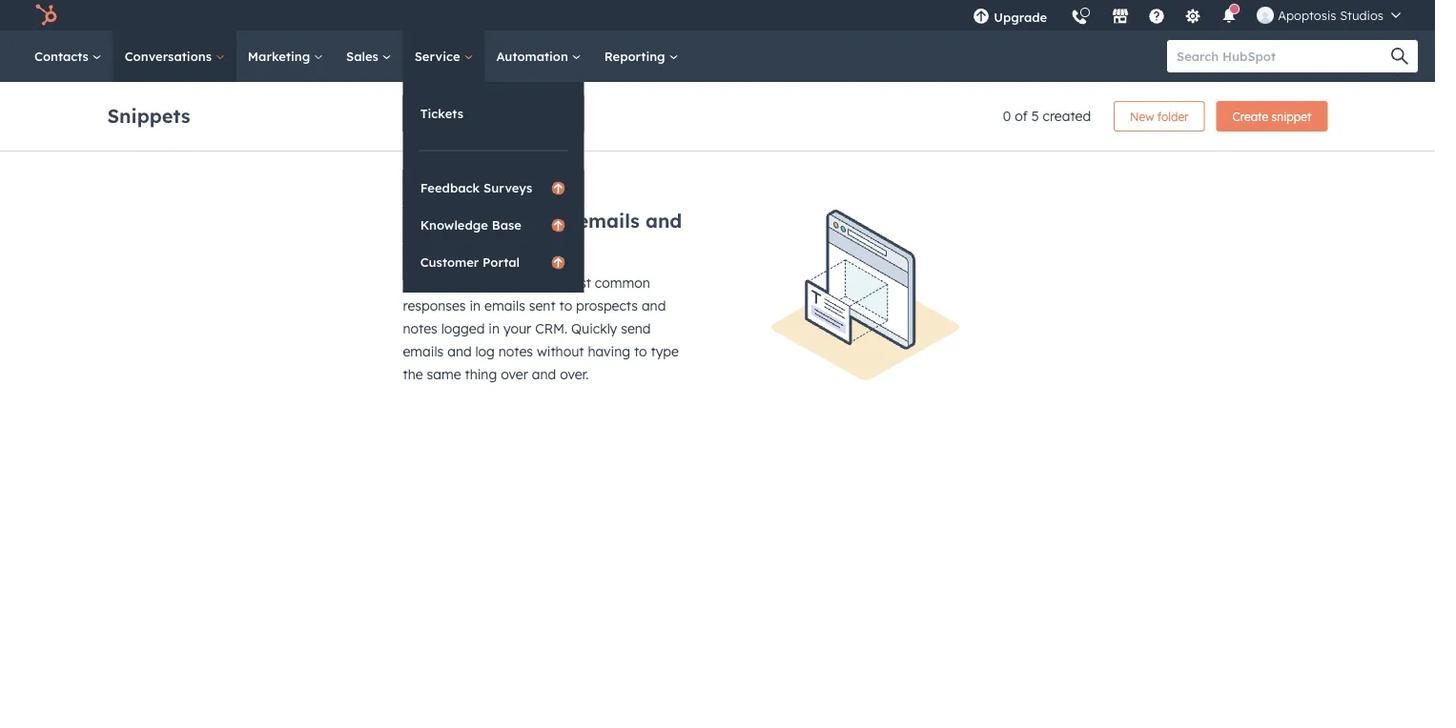 Task type: vqa. For each thing, say whether or not it's contained in the screenshot.
the Feedback
yes



Task type: describe. For each thing, give the bounding box(es) containing it.
taking
[[403, 233, 465, 257]]

create for create shortcuts to your most common responses in emails sent to prospects and notes logged in your crm. quickly send emails and log notes without having to type the same thing over and over.
[[403, 275, 445, 291]]

created
[[1043, 108, 1092, 125]]

type
[[651, 343, 679, 360]]

save time writing emails and taking notes
[[403, 209, 682, 257]]

without
[[537, 343, 584, 360]]

save
[[403, 209, 450, 233]]

1 vertical spatial in
[[489, 321, 500, 337]]

create shortcuts to your most common responses in emails sent to prospects and notes logged in your crm. quickly send emails and log notes without having to type the same thing over and over.
[[403, 275, 679, 383]]

apoptosis
[[1279, 7, 1337, 23]]

send
[[621, 321, 651, 337]]

marketplaces button
[[1101, 0, 1141, 31]]

studios
[[1341, 7, 1384, 23]]

search button
[[1382, 40, 1419, 73]]

conversations link
[[113, 31, 236, 82]]

0 horizontal spatial in
[[470, 298, 481, 314]]

sales link
[[335, 31, 403, 82]]

and down logged
[[448, 343, 472, 360]]

of
[[1015, 108, 1028, 125]]

reporting link
[[593, 31, 690, 82]]

feedback surveys
[[420, 180, 533, 196]]

new
[[1131, 109, 1155, 124]]

base
[[492, 217, 522, 233]]

0 horizontal spatial emails
[[403, 343, 444, 360]]

logged
[[441, 321, 485, 337]]

new folder
[[1131, 109, 1189, 124]]

knowledge base link
[[403, 207, 585, 243]]

create snippet button
[[1217, 101, 1329, 132]]

contacts
[[34, 48, 92, 64]]

notes inside save time writing emails and taking notes
[[471, 233, 523, 257]]

customer portal
[[420, 254, 520, 270]]

emails inside save time writing emails and taking notes
[[578, 209, 640, 233]]

having
[[588, 343, 631, 360]]

customer
[[420, 254, 479, 270]]

customer portal link
[[403, 244, 585, 280]]

snippets banner
[[107, 95, 1329, 132]]

folder
[[1158, 109, 1189, 124]]

contacts link
[[23, 31, 113, 82]]

and inside save time writing emails and taking notes
[[646, 209, 682, 233]]

apoptosis studios
[[1279, 7, 1384, 23]]

conversations
[[125, 48, 215, 64]]

common
[[595, 275, 650, 291]]

feedback
[[420, 180, 480, 196]]

tickets
[[420, 105, 464, 121]]

surveys
[[484, 180, 533, 196]]

service menu
[[403, 82, 585, 293]]

1 vertical spatial notes
[[403, 321, 438, 337]]

hubspot image
[[34, 4, 57, 27]]

notifications button
[[1214, 0, 1246, 31]]

automation
[[496, 48, 572, 64]]

marketing
[[248, 48, 314, 64]]

knowledge
[[420, 217, 488, 233]]

and down 'without'
[[532, 366, 556, 383]]

hubspot link
[[23, 4, 72, 27]]

snippets
[[107, 104, 190, 127]]



Task type: locate. For each thing, give the bounding box(es) containing it.
create snippet
[[1233, 109, 1312, 124]]

0 horizontal spatial to
[[511, 275, 524, 291]]

create
[[1233, 109, 1269, 124], [403, 275, 445, 291]]

1 vertical spatial to
[[560, 298, 573, 314]]

1 vertical spatial create
[[403, 275, 445, 291]]

search image
[[1392, 48, 1409, 65]]

same
[[427, 366, 461, 383]]

prospects
[[576, 298, 638, 314]]

log
[[476, 343, 495, 360]]

Search HubSpot search field
[[1168, 40, 1402, 73]]

over.
[[560, 366, 589, 383]]

settings link
[[1174, 0, 1214, 31]]

to down portal
[[511, 275, 524, 291]]

0 vertical spatial to
[[511, 275, 524, 291]]

help image
[[1149, 9, 1166, 26]]

service
[[415, 48, 464, 64]]

to
[[511, 275, 524, 291], [560, 298, 573, 314], [634, 343, 647, 360]]

emails up the on the left bottom
[[403, 343, 444, 360]]

0 vertical spatial create
[[1233, 109, 1269, 124]]

create inside create snippet button
[[1233, 109, 1269, 124]]

writing
[[504, 209, 572, 233]]

and up common
[[646, 209, 682, 233]]

your up 'sent'
[[528, 275, 556, 291]]

crm.
[[535, 321, 568, 337]]

time
[[455, 209, 498, 233]]

service link
[[403, 31, 485, 82]]

responses
[[403, 298, 466, 314]]

1 vertical spatial your
[[504, 321, 532, 337]]

menu
[[962, 0, 1413, 38]]

notifications image
[[1221, 9, 1239, 26]]

2 vertical spatial emails
[[403, 343, 444, 360]]

1 horizontal spatial in
[[489, 321, 500, 337]]

0 of 5 created
[[1003, 108, 1092, 125]]

your down 'sent'
[[504, 321, 532, 337]]

upgrade
[[994, 9, 1048, 25]]

1 horizontal spatial emails
[[485, 298, 526, 314]]

shortcuts
[[449, 275, 507, 291]]

2 horizontal spatial to
[[634, 343, 647, 360]]

menu containing apoptosis studios
[[962, 0, 1413, 38]]

0 vertical spatial in
[[470, 298, 481, 314]]

calling icon image
[[1072, 10, 1089, 27]]

notes
[[471, 233, 523, 257], [403, 321, 438, 337], [499, 343, 533, 360]]

marketplaces image
[[1113, 9, 1130, 26]]

help button
[[1141, 0, 1174, 31]]

in up log
[[489, 321, 500, 337]]

0 vertical spatial emails
[[578, 209, 640, 233]]

emails up common
[[578, 209, 640, 233]]

emails
[[578, 209, 640, 233], [485, 298, 526, 314], [403, 343, 444, 360]]

2 vertical spatial notes
[[499, 343, 533, 360]]

snippet
[[1272, 109, 1312, 124]]

feedback surveys link
[[403, 170, 585, 206]]

0 vertical spatial notes
[[471, 233, 523, 257]]

1 horizontal spatial to
[[560, 298, 573, 314]]

calling icon button
[[1064, 2, 1096, 30]]

to down send
[[634, 343, 647, 360]]

marketing link
[[236, 31, 335, 82]]

0 vertical spatial your
[[528, 275, 556, 291]]

create up responses
[[403, 275, 445, 291]]

tara schultz image
[[1258, 7, 1275, 24]]

create for create snippet
[[1233, 109, 1269, 124]]

and
[[646, 209, 682, 233], [642, 298, 666, 314], [448, 343, 472, 360], [532, 366, 556, 383]]

the
[[403, 366, 423, 383]]

quickly
[[572, 321, 618, 337]]

to right 'sent'
[[560, 298, 573, 314]]

over
[[501, 366, 528, 383]]

sent
[[529, 298, 556, 314]]

settings image
[[1185, 9, 1202, 26]]

in
[[470, 298, 481, 314], [489, 321, 500, 337]]

5
[[1032, 108, 1040, 125]]

create inside create shortcuts to your most common responses in emails sent to prospects and notes logged in your crm. quickly send emails and log notes without having to type the same thing over and over.
[[403, 275, 445, 291]]

1 horizontal spatial create
[[1233, 109, 1269, 124]]

tickets link
[[403, 95, 585, 132]]

1 vertical spatial emails
[[485, 298, 526, 314]]

and up send
[[642, 298, 666, 314]]

portal
[[483, 254, 520, 270]]

apoptosis studios button
[[1246, 0, 1413, 31]]

2 vertical spatial to
[[634, 343, 647, 360]]

knowledge base
[[420, 217, 522, 233]]

thing
[[465, 366, 497, 383]]

automation link
[[485, 31, 593, 82]]

most
[[560, 275, 591, 291]]

sales
[[346, 48, 382, 64]]

create left snippet
[[1233, 109, 1269, 124]]

0
[[1003, 108, 1012, 125]]

emails down shortcuts at top
[[485, 298, 526, 314]]

new folder button
[[1114, 101, 1206, 132]]

your
[[528, 275, 556, 291], [504, 321, 532, 337]]

2 horizontal spatial emails
[[578, 209, 640, 233]]

upgrade image
[[973, 9, 990, 26]]

in down shortcuts at top
[[470, 298, 481, 314]]

0 horizontal spatial create
[[403, 275, 445, 291]]

reporting
[[605, 48, 669, 64]]



